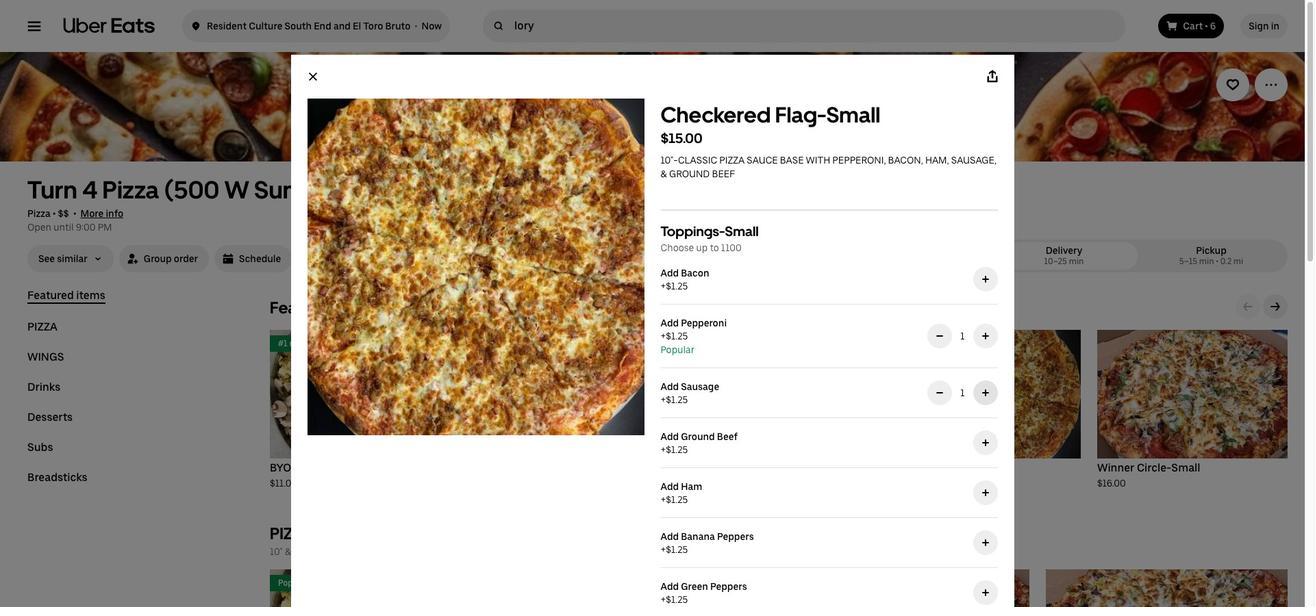 Task type: vqa. For each thing, say whether or not it's contained in the screenshot.
$6
no



Task type: locate. For each thing, give the bounding box(es) containing it.
min inside the delivery 10–25 min
[[1069, 257, 1084, 267]]

0 horizontal spatial &
[[285, 547, 291, 558]]

navigation
[[27, 289, 237, 502]]

race
[[684, 462, 709, 475]]

$1.25 left '#3'
[[666, 331, 688, 342]]

2 + from the top
[[661, 331, 666, 342]]

until
[[54, 222, 74, 233]]

1 horizontal spatial featured
[[270, 298, 338, 318]]

4 add from the top
[[661, 432, 679, 443]]

liked right '#2' on the left
[[519, 339, 537, 349]]

peppers right banana
[[717, 532, 754, 543]]

0 horizontal spatial pizza
[[27, 321, 57, 334]]

popular down 14"
[[278, 579, 308, 589]]

small inside checkered flag-small $15.00
[[827, 102, 881, 128]]

group order
[[144, 254, 198, 265]]

4
[[82, 175, 98, 205]]

sign in
[[1249, 21, 1280, 32]]

1 horizontal spatial liked
[[519, 339, 537, 349]]

3 + from the top
[[661, 395, 666, 406]]

+ inside add ham + $1.25
[[661, 495, 666, 506]]

5 + from the top
[[661, 495, 666, 506]]

breadsticks
[[27, 471, 88, 484]]

open
[[27, 222, 51, 233]]

& inside pizza 10" & 14" pizzas
[[285, 547, 291, 558]]

0 horizontal spatial featured items
[[27, 289, 105, 302]]

liked right #1
[[311, 339, 329, 349]]

1 horizontal spatial popular
[[661, 345, 695, 356]]

uber eats home image
[[63, 18, 155, 34]]

navigation containing featured items
[[27, 289, 237, 502]]

wings
[[27, 351, 64, 364]]

$1.25 inside add sausage + $1.25
[[666, 395, 688, 406]]

add inside add banana peppers + $1.25
[[661, 532, 679, 543]]

min inside pickup 5–15 min • 0.2 mi
[[1200, 257, 1215, 267]]

x button
[[296, 60, 329, 93]]

0 vertical spatial pizza
[[102, 175, 159, 205]]

1 horizontal spatial min
[[1200, 257, 1215, 267]]

pizza up "wings"
[[27, 321, 57, 334]]

7 + from the top
[[661, 595, 666, 606]]

pizza up open
[[27, 208, 51, 219]]

0 horizontal spatial liked
[[311, 339, 329, 349]]

0 horizontal spatial min
[[1069, 257, 1084, 267]]

pizza 10" & 14" pizzas
[[270, 524, 339, 558]]

0 horizontal spatial checkered
[[661, 102, 771, 128]]

beef
[[712, 169, 736, 180]]

liked down pepperoni at the bottom of page
[[726, 339, 744, 349]]

2 horizontal spatial liked
[[726, 339, 744, 349]]

featured items
[[27, 289, 105, 302], [270, 298, 383, 318]]

up
[[696, 243, 708, 254]]

ave)
[[346, 175, 399, 205]]

add left the ground
[[661, 432, 679, 443]]

add inside add ground beef + $1.25
[[661, 432, 679, 443]]

items
[[76, 289, 105, 302], [341, 298, 383, 318]]

byo-small $11.00
[[270, 462, 326, 489]]

liked for race city-large
[[726, 339, 744, 349]]

1 horizontal spatial pizza
[[270, 524, 314, 544]]

add
[[661, 268, 679, 279], [661, 318, 679, 329], [661, 382, 679, 393], [661, 432, 679, 443], [661, 482, 679, 493], [661, 532, 679, 543], [661, 582, 679, 593]]

featured items down see similar
[[27, 289, 105, 302]]

0 horizontal spatial flag-
[[776, 102, 827, 128]]

peppers
[[717, 532, 754, 543], [711, 582, 747, 593]]

and
[[334, 21, 351, 32]]

bacon
[[681, 268, 710, 279]]

•
[[415, 21, 418, 32], [1206, 21, 1209, 32], [53, 208, 56, 219], [73, 208, 76, 219], [1217, 257, 1219, 267]]

+ inside add green peppers + $1.25
[[661, 595, 666, 606]]

$1.25 down the ground
[[666, 445, 688, 456]]

0.2
[[1221, 257, 1232, 267]]

flag- inside checkered flag-small $15.00
[[776, 102, 827, 128]]

$$
[[58, 208, 69, 219]]

1 horizontal spatial checkered
[[891, 462, 946, 475]]

14"
[[293, 547, 306, 558]]

turn 4 pizza (500 w summit ave)
[[27, 175, 399, 205]]

0 horizontal spatial featured
[[27, 289, 74, 302]]

schedule button
[[215, 245, 292, 273], [215, 245, 292, 273]]

2 1 from the top
[[961, 388, 965, 399]]

add for add green peppers + $1.25
[[661, 582, 679, 593]]

add left banana
[[661, 532, 679, 543]]

$1.25 inside add ham + $1.25
[[666, 495, 688, 506]]

beef
[[717, 432, 738, 443]]

winner
[[1098, 462, 1135, 475]]

+
[[661, 281, 666, 292], [661, 331, 666, 342], [661, 395, 666, 406], [661, 445, 666, 456], [661, 495, 666, 506], [661, 545, 666, 556], [661, 595, 666, 606]]

4 $1.25 from the top
[[666, 445, 688, 456]]

checkered
[[661, 102, 771, 128], [891, 462, 946, 475]]

peppers inside add green peppers + $1.25
[[711, 582, 747, 593]]

small for winner circle-small $16.00
[[1172, 462, 1201, 475]]

1 add from the top
[[661, 268, 679, 279]]

small inside toppings-small choose up to 1100
[[725, 223, 759, 240]]

2 min from the left
[[1200, 257, 1215, 267]]

min for pickup
[[1200, 257, 1215, 267]]

pickup 5–15 min • 0.2 mi
[[1180, 245, 1244, 267]]

featured items button
[[27, 289, 105, 304]]

& down the 10"-
[[661, 169, 667, 180]]

see
[[38, 254, 55, 265]]

1 min from the left
[[1069, 257, 1084, 267]]

pizza inside 10"-classic pizza sauce base with pepperoni, bacon, ham, sausage, & ground beef
[[720, 155, 745, 166]]

7 $1.25 from the top
[[666, 595, 688, 606]]

& left 14"
[[285, 547, 291, 558]]

1 horizontal spatial featured items
[[270, 298, 383, 318]]

1 vertical spatial peppers
[[711, 582, 747, 593]]

add left pepperoni at the bottom of page
[[661, 318, 679, 329]]

featured up '#1 most liked'
[[270, 298, 338, 318]]

cart • 6
[[1184, 21, 1217, 32]]

0 vertical spatial checkered
[[661, 102, 771, 128]]

ground
[[669, 169, 710, 180]]

min down delivery
[[1069, 257, 1084, 267]]

0 horizontal spatial items
[[76, 289, 105, 302]]

featured items inside 'navigation'
[[27, 289, 105, 302]]

group order link
[[119, 245, 209, 273]]

small for checkered flag-small
[[976, 462, 1004, 475]]

6 + from the top
[[661, 545, 666, 556]]

checkered for checkered flag-small
[[891, 462, 946, 475]]

add inside add pepperoni + $1.25 popular
[[661, 318, 679, 329]]

0 vertical spatial 1
[[961, 331, 965, 342]]

2 horizontal spatial most
[[704, 339, 724, 349]]

$1.25 inside add pepperoni + $1.25 popular
[[666, 331, 688, 342]]

0 vertical spatial pizza
[[720, 155, 745, 166]]

flag-
[[776, 102, 827, 128], [948, 462, 976, 475]]

featured up pizza button
[[27, 289, 74, 302]]

add inside add sausage + $1.25
[[661, 382, 679, 393]]

• left 6
[[1206, 21, 1209, 32]]

• left $$
[[53, 208, 56, 219]]

min down pickup
[[1200, 257, 1215, 267]]

add green peppers + $1.25
[[661, 582, 747, 606]]

add left the green
[[661, 582, 679, 593]]

$1.25 down sausage
[[666, 395, 688, 406]]

$1.25 down ham
[[666, 495, 688, 506]]

main navigation menu image
[[27, 19, 41, 33]]

peppers inside add banana peppers + $1.25
[[717, 532, 754, 543]]

pizza • $$ • more info open until 9:00 pm
[[27, 208, 123, 233]]

3 $1.25 from the top
[[666, 395, 688, 406]]

5 $1.25 from the top
[[666, 495, 688, 506]]

dialog dialog
[[291, 55, 1015, 608]]

$16.00
[[1098, 478, 1126, 489]]

sign in link
[[1241, 14, 1288, 38]]

1 horizontal spatial &
[[661, 169, 667, 180]]

3 add from the top
[[661, 382, 679, 393]]

&
[[661, 169, 667, 180], [285, 547, 291, 558]]

0 vertical spatial &
[[661, 169, 667, 180]]

1 horizontal spatial flag-
[[948, 462, 976, 475]]

1 1 from the top
[[961, 331, 965, 342]]

close image
[[307, 71, 318, 82]]

add left sausage
[[661, 382, 679, 393]]

0 vertical spatial peppers
[[717, 532, 754, 543]]

#1
[[278, 339, 288, 349]]

checkered flag-small
[[891, 462, 1004, 475]]

0 horizontal spatial popular
[[278, 579, 308, 589]]

desserts
[[27, 411, 73, 424]]

• left 0.2
[[1217, 257, 1219, 267]]

1 most from the left
[[289, 339, 309, 349]]

add for add ground beef + $1.25
[[661, 432, 679, 443]]

6 add from the top
[[661, 532, 679, 543]]

1
[[961, 331, 965, 342], [961, 388, 965, 399]]

view more options image
[[1265, 78, 1279, 92]]

2 $1.25 from the top
[[666, 331, 688, 342]]

peppers right the green
[[711, 582, 747, 593]]

banana
[[681, 532, 715, 543]]

most right '#3'
[[704, 339, 724, 349]]

3 liked from the left
[[726, 339, 744, 349]]

checkered inside checkered flag-small $15.00
[[661, 102, 771, 128]]

2 horizontal spatial pizza
[[720, 155, 745, 166]]

1 vertical spatial pizza
[[27, 321, 57, 334]]

1 vertical spatial pizza
[[27, 208, 51, 219]]

1 vertical spatial &
[[285, 547, 291, 558]]

sauce
[[747, 155, 778, 166]]

featured items up '#1 most liked'
[[270, 298, 383, 318]]

add inside add green peppers + $1.25
[[661, 582, 679, 593]]

1 horizontal spatial most
[[497, 339, 517, 349]]

add inside add bacon + $1.25
[[661, 268, 679, 279]]

0 vertical spatial popular
[[661, 345, 695, 356]]

subs
[[27, 441, 53, 454]]

pizza up beef at the right
[[720, 155, 745, 166]]

popular down pepperoni at the bottom of page
[[661, 345, 695, 356]]

see similar
[[38, 254, 88, 265]]

add left ham
[[661, 482, 679, 493]]

1 vertical spatial 1
[[961, 388, 965, 399]]

4 + from the top
[[661, 445, 666, 456]]

+ inside add banana peppers + $1.25
[[661, 545, 666, 556]]

pizza
[[102, 175, 159, 205], [27, 208, 51, 219]]

0 horizontal spatial most
[[289, 339, 309, 349]]

7 add from the top
[[661, 582, 679, 593]]

add pepperoni + $1.25 popular
[[661, 318, 727, 356]]

most right #1
[[289, 339, 309, 349]]

1 liked from the left
[[311, 339, 329, 349]]

0 vertical spatial flag-
[[776, 102, 827, 128]]

10"-
[[661, 155, 678, 166]]

pizza inside 'navigation'
[[27, 321, 57, 334]]

min for delivery
[[1069, 257, 1084, 267]]

next image
[[1271, 302, 1281, 312]]

1 + from the top
[[661, 281, 666, 292]]

+ inside add sausage + $1.25
[[661, 395, 666, 406]]

0 horizontal spatial pizza
[[27, 208, 51, 219]]

+ inside add pepperoni + $1.25 popular
[[661, 331, 666, 342]]

pm
[[98, 222, 112, 233]]

5 add from the top
[[661, 482, 679, 493]]

choose
[[661, 243, 694, 254]]

2 vertical spatial pizza
[[270, 524, 314, 544]]

pizza inside pizza 10" & 14" pizzas
[[270, 524, 314, 544]]

delivery 10–25 min
[[1045, 245, 1084, 267]]

pizza up info
[[102, 175, 159, 205]]

$1.25 down bacon
[[666, 281, 688, 292]]

checkered for checkered flag-small $15.00
[[661, 102, 771, 128]]

6 $1.25 from the top
[[666, 545, 688, 556]]

[object Object] radio
[[994, 243, 1136, 270]]

cart
[[1184, 21, 1203, 32]]

$20.00
[[684, 478, 713, 489]]

most right '#2' on the left
[[497, 339, 517, 349]]

pepperoni,
[[833, 155, 886, 166]]

checkered flag-small $15.00
[[661, 102, 881, 147]]

most
[[289, 339, 309, 349], [497, 339, 517, 349], [704, 339, 724, 349]]

3 most from the left
[[704, 339, 724, 349]]

flag- for checkered flag-small
[[948, 462, 976, 475]]

small inside the winner circle-small $16.00
[[1172, 462, 1201, 475]]

1 vertical spatial checkered
[[891, 462, 946, 475]]

1 vertical spatial flag-
[[948, 462, 976, 475]]

2 add from the top
[[661, 318, 679, 329]]

resident
[[207, 21, 247, 32]]

$1.25 down banana
[[666, 545, 688, 556]]

add left bacon
[[661, 268, 679, 279]]

add for add bacon + $1.25
[[661, 268, 679, 279]]

add inside add ham + $1.25
[[661, 482, 679, 493]]

$1.25 down the green
[[666, 595, 688, 606]]

pizza up 14"
[[270, 524, 314, 544]]

1 $1.25 from the top
[[666, 281, 688, 292]]



Task type: describe. For each thing, give the bounding box(es) containing it.
$1.25 inside add green peppers + $1.25
[[666, 595, 688, 606]]

mi
[[1234, 257, 1244, 267]]

add for add ham + $1.25
[[661, 482, 679, 493]]

large
[[737, 462, 767, 475]]

+ inside add bacon + $1.25
[[661, 281, 666, 292]]

#2
[[485, 339, 495, 349]]

(500
[[164, 175, 220, 205]]

resident culture south end and el toro bruto • now
[[207, 21, 442, 32]]

toppings-
[[661, 223, 725, 240]]

peppers for add green peppers
[[711, 582, 747, 593]]

• left now
[[415, 21, 418, 32]]

to
[[710, 243, 719, 254]]

deliver to image
[[191, 18, 201, 34]]

small inside byo-small $11.00
[[297, 462, 326, 475]]

sign
[[1249, 21, 1270, 32]]

add to favorites image
[[1227, 78, 1240, 92]]

6
[[1211, 21, 1217, 32]]

with
[[806, 155, 831, 166]]

bruto
[[385, 21, 411, 32]]

9:00
[[76, 222, 96, 233]]

pizza button
[[27, 321, 57, 334]]

peppers for add banana peppers
[[717, 532, 754, 543]]

race city-large $20.00
[[684, 462, 767, 489]]

$1.25 inside add banana peppers + $1.25
[[666, 545, 688, 556]]

$1.25 inside add bacon + $1.25
[[666, 281, 688, 292]]

2 liked from the left
[[519, 339, 537, 349]]

1 horizontal spatial items
[[341, 298, 383, 318]]

w
[[224, 175, 249, 205]]

sausage
[[681, 382, 720, 393]]

1 for add sausage
[[961, 388, 965, 399]]

sausage,
[[952, 155, 997, 166]]

city-
[[712, 462, 737, 475]]

schedule
[[239, 254, 281, 265]]

more
[[81, 208, 104, 219]]

pizza inside pizza • $$ • more info open until 9:00 pm
[[27, 208, 51, 219]]

featured inside button
[[27, 289, 74, 302]]

add for add pepperoni + $1.25 popular
[[661, 318, 679, 329]]

turn
[[27, 175, 77, 205]]

2 most from the left
[[497, 339, 517, 349]]

#3
[[692, 339, 702, 349]]

byo-
[[270, 462, 297, 475]]

flag- for checkered flag-small $15.00
[[776, 102, 827, 128]]

summit
[[254, 175, 341, 205]]

popular inside add pepperoni + $1.25 popular
[[661, 345, 695, 356]]

1100
[[721, 243, 742, 254]]

end
[[314, 21, 332, 32]]

1 horizontal spatial pizza
[[102, 175, 159, 205]]

most for race
[[704, 339, 724, 349]]

drinks
[[27, 381, 60, 394]]

pickup
[[1197, 245, 1227, 256]]

share ios image
[[986, 70, 999, 84]]

add ham + $1.25
[[661, 482, 703, 506]]

#1 most liked
[[278, 339, 329, 349]]

$11.00
[[270, 478, 298, 489]]

liked for byo-small
[[311, 339, 329, 349]]

5–15
[[1180, 257, 1198, 267]]

items inside button
[[76, 289, 105, 302]]

toppings-small choose up to 1100
[[661, 223, 759, 254]]

ham
[[681, 482, 703, 493]]

similar
[[57, 254, 88, 265]]

el
[[353, 21, 361, 32]]

most for byo-
[[289, 339, 309, 349]]

10–25
[[1045, 257, 1068, 267]]

now
[[422, 21, 442, 32]]

1 for add pepperoni
[[961, 331, 965, 342]]

bacon,
[[889, 155, 924, 166]]

pizza for pizza 10" & 14" pizzas
[[270, 524, 314, 544]]

pizza for pizza
[[27, 321, 57, 334]]

chevron down small image
[[93, 254, 103, 264]]

pepperoni
[[681, 318, 727, 329]]

three dots horizontal button
[[1255, 69, 1288, 101]]

• inside pickup 5–15 min • 0.2 mi
[[1217, 257, 1219, 267]]

#2 most liked
[[485, 339, 537, 349]]

share ios button
[[976, 60, 1009, 93]]

ham,
[[926, 155, 950, 166]]

base
[[780, 155, 804, 166]]

+ inside add ground beef + $1.25
[[661, 445, 666, 456]]

[object Object] radio
[[1141, 243, 1283, 270]]

heart outline link
[[1217, 69, 1250, 101]]

add sausage + $1.25
[[661, 382, 720, 406]]

1 vertical spatial popular
[[278, 579, 308, 589]]

add for add sausage + $1.25
[[661, 382, 679, 393]]

add for add banana peppers + $1.25
[[661, 532, 679, 543]]

small for checkered flag-small $15.00
[[827, 102, 881, 128]]

info
[[106, 208, 123, 219]]

south
[[285, 21, 312, 32]]

delivery
[[1046, 245, 1083, 256]]

green
[[681, 582, 708, 593]]

in
[[1272, 21, 1280, 32]]

winner circle-small $16.00
[[1098, 462, 1201, 489]]

$1.25 inside add ground beef + $1.25
[[666, 445, 688, 456]]

ground
[[681, 432, 715, 443]]

• right $$
[[73, 208, 76, 219]]

add banana peppers + $1.25
[[661, 532, 754, 556]]

classic
[[678, 155, 718, 166]]

add ground beef + $1.25
[[661, 432, 738, 456]]

10"-classic pizza sauce base with pepperoni, bacon, ham, sausage, & ground beef
[[661, 155, 997, 180]]

& inside 10"-classic pizza sauce base with pepperoni, bacon, ham, sausage, & ground beef
[[661, 169, 667, 180]]

add bacon + $1.25
[[661, 268, 710, 292]]

breadsticks button
[[27, 471, 88, 485]]

order
[[174, 254, 198, 265]]

circle-
[[1137, 462, 1172, 475]]

toro
[[363, 21, 383, 32]]

$15.00
[[661, 130, 703, 147]]

#3 most liked
[[692, 339, 744, 349]]

drinks button
[[27, 381, 60, 395]]

wings button
[[27, 351, 64, 365]]

pizzas
[[308, 547, 339, 558]]

previous image
[[1243, 302, 1254, 312]]

group
[[144, 254, 172, 265]]

desserts button
[[27, 411, 73, 425]]



